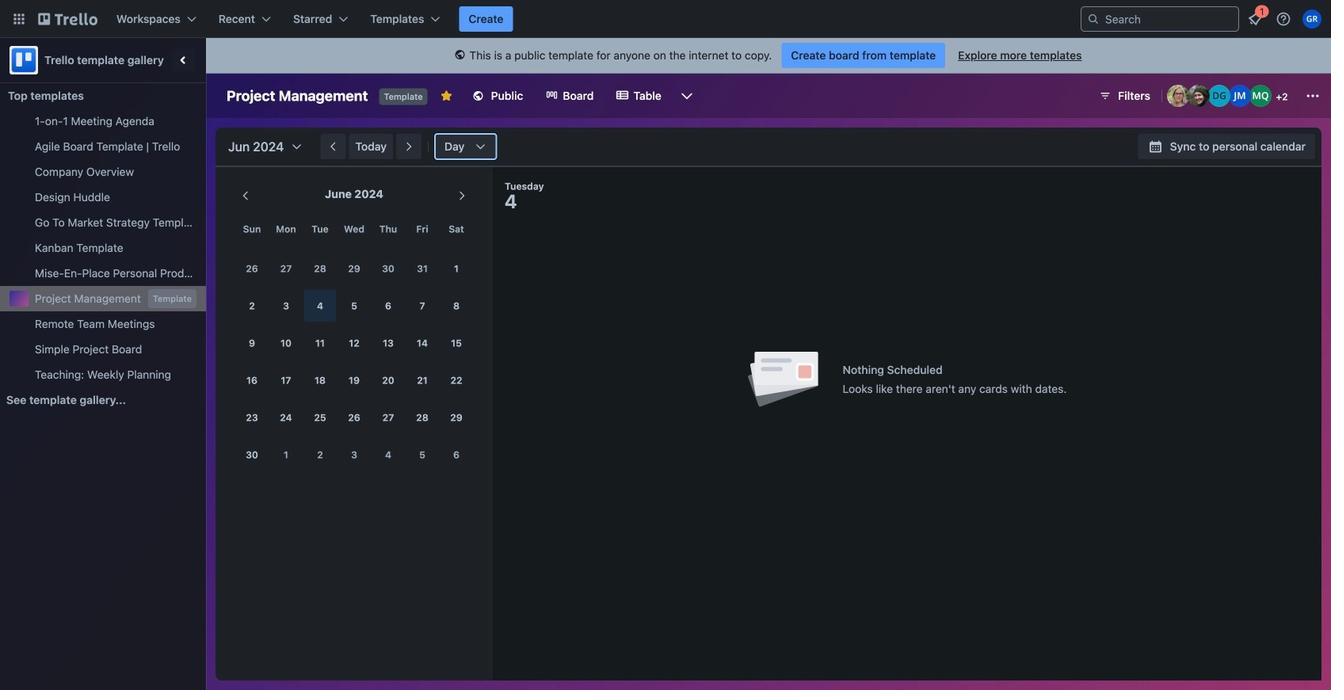 Task type: vqa. For each thing, say whether or not it's contained in the screenshot.
the Board name text box
yes



Task type: locate. For each thing, give the bounding box(es) containing it.
search image
[[1087, 13, 1100, 25]]

1 notification image
[[1246, 10, 1265, 29]]

Search field
[[1100, 8, 1239, 30]]

trello logo image
[[10, 46, 38, 75]]

open information menu image
[[1276, 11, 1292, 27]]

melody qiao (melodyqiao) image
[[1250, 85, 1272, 107]]

greg robinson (gregrobinson96) image
[[1303, 10, 1322, 29]]

show menu image
[[1305, 88, 1321, 104]]

jordan mirchev (jordan_mirchev) image
[[1229, 85, 1252, 107]]

caity (caity) image
[[1188, 85, 1210, 107]]

primary element
[[0, 0, 1332, 38]]

Board name text field
[[219, 83, 376, 109]]

andrea crawford (andreacrawford8) image
[[1167, 85, 1190, 107]]



Task type: describe. For each thing, give the bounding box(es) containing it.
devan goldstein (devangoldstein2) image
[[1209, 85, 1231, 107]]

customize views image
[[679, 88, 695, 104]]

workspace navigation collapse icon image
[[173, 49, 195, 71]]

no cards image
[[748, 352, 819, 407]]

back to home image
[[38, 6, 97, 32]]

star or unstar board image
[[440, 90, 453, 102]]



